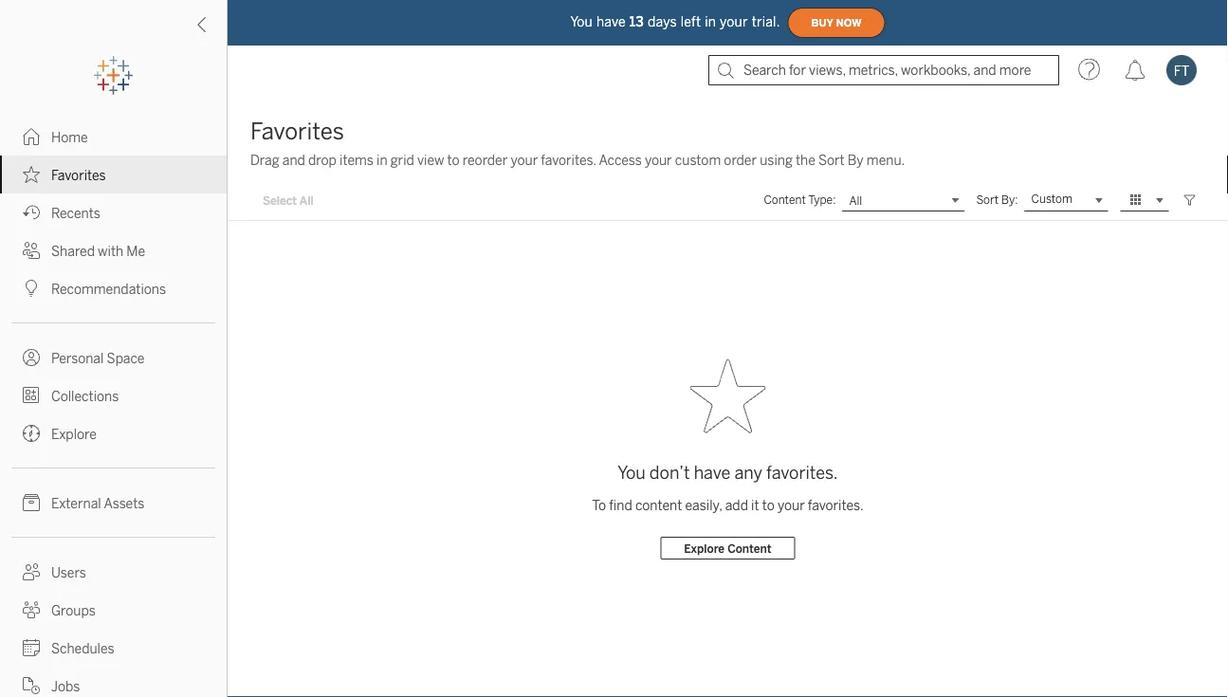 Task type: vqa. For each thing, say whether or not it's contained in the screenshot.
Extensions
no



Task type: locate. For each thing, give the bounding box(es) containing it.
favorites inside favorites link
[[51, 167, 106, 183]]

explore inside button
[[684, 541, 725, 555]]

to inside favorites drag and drop items in grid view to reorder your favorites. access your custom order using the sort by menu.
[[447, 152, 460, 168]]

1 horizontal spatial explore
[[684, 541, 725, 555]]

easily,
[[685, 497, 722, 513]]

it
[[751, 497, 759, 513]]

drop
[[308, 152, 337, 168]]

0 vertical spatial sort
[[819, 152, 845, 168]]

0 horizontal spatial all
[[300, 193, 314, 207]]

you for you don't have any favorites.
[[618, 463, 646, 483]]

you up find
[[618, 463, 646, 483]]

content left type:
[[764, 193, 806, 207]]

0 vertical spatial you
[[570, 14, 593, 30]]

favorites link
[[0, 156, 227, 193]]

favorites drag and drop items in grid view to reorder your favorites. access your custom order using the sort by menu.
[[250, 118, 905, 168]]

favorites. right any
[[766, 463, 838, 483]]

sort inside favorites drag and drop items in grid view to reorder your favorites. access your custom order using the sort by menu.
[[819, 152, 845, 168]]

1 all from the left
[[300, 193, 314, 207]]

recommendations link
[[0, 269, 227, 307]]

content
[[764, 193, 806, 207], [728, 541, 772, 555]]

favorites inside favorites drag and drop items in grid view to reorder your favorites. access your custom order using the sort by menu.
[[250, 118, 344, 145]]

1 vertical spatial favorites.
[[766, 463, 838, 483]]

drag
[[250, 152, 279, 168]]

favorites up recents
[[51, 167, 106, 183]]

and
[[282, 152, 305, 168]]

favorites
[[250, 118, 344, 145], [51, 167, 106, 183]]

to right the 'view'
[[447, 152, 460, 168]]

favorites up 'and'
[[250, 118, 344, 145]]

the
[[796, 152, 816, 168]]

1 vertical spatial you
[[618, 463, 646, 483]]

main navigation. press the up and down arrow keys to access links. element
[[0, 118, 227, 697]]

0 vertical spatial have
[[597, 14, 626, 30]]

0 horizontal spatial you
[[570, 14, 593, 30]]

all right select at the top of the page
[[300, 193, 314, 207]]

home
[[51, 129, 88, 145]]

13
[[630, 14, 644, 30]]

1 vertical spatial in
[[377, 152, 387, 168]]

you
[[570, 14, 593, 30], [618, 463, 646, 483]]

0 horizontal spatial explore
[[51, 426, 97, 442]]

content down it
[[728, 541, 772, 555]]

1 vertical spatial content
[[728, 541, 772, 555]]

users
[[51, 565, 86, 580]]

sort left by:
[[976, 193, 999, 207]]

1 horizontal spatial to
[[762, 497, 775, 513]]

0 horizontal spatial favorites
[[51, 167, 106, 183]]

in right 'left'
[[705, 14, 716, 30]]

0 horizontal spatial sort
[[819, 152, 845, 168]]

1 vertical spatial sort
[[976, 193, 999, 207]]

0 vertical spatial favorites
[[250, 118, 344, 145]]

recommendations
[[51, 281, 166, 297]]

1 horizontal spatial in
[[705, 14, 716, 30]]

explore
[[51, 426, 97, 442], [684, 541, 725, 555]]

0 vertical spatial explore
[[51, 426, 97, 442]]

grid
[[390, 152, 414, 168]]

0 horizontal spatial in
[[377, 152, 387, 168]]

all inside button
[[300, 193, 314, 207]]

select
[[263, 193, 297, 207]]

favorites for favorites drag and drop items in grid view to reorder your favorites. access your custom order using the sort by menu.
[[250, 118, 344, 145]]

2 vertical spatial favorites.
[[808, 497, 864, 513]]

to
[[447, 152, 460, 168], [762, 497, 775, 513]]

to right it
[[762, 497, 775, 513]]

2 all from the left
[[849, 193, 862, 207]]

1 vertical spatial favorites
[[51, 167, 106, 183]]

buy now
[[812, 17, 862, 29]]

sort
[[819, 152, 845, 168], [976, 193, 999, 207]]

have up easily,
[[694, 463, 731, 483]]

have
[[597, 14, 626, 30], [694, 463, 731, 483]]

all right type:
[[849, 193, 862, 207]]

1 vertical spatial to
[[762, 497, 775, 513]]

add
[[725, 497, 748, 513]]

content type:
[[764, 193, 836, 207]]

custom
[[1031, 192, 1073, 206]]

you left 13
[[570, 14, 593, 30]]

sort by:
[[976, 193, 1018, 207]]

your right the access
[[645, 152, 672, 168]]

explore down easily,
[[684, 541, 725, 555]]

shared with me link
[[0, 231, 227, 269]]

sort left by
[[819, 152, 845, 168]]

0 vertical spatial in
[[705, 14, 716, 30]]

custom
[[675, 152, 721, 168]]

all button
[[842, 189, 965, 212]]

1 horizontal spatial sort
[[976, 193, 999, 207]]

explore inside main navigation. press the up and down arrow keys to access links. element
[[51, 426, 97, 442]]

select all button
[[250, 189, 326, 212]]

type:
[[808, 193, 836, 207]]

explore link
[[0, 414, 227, 452]]

in for you
[[705, 14, 716, 30]]

favorites.
[[541, 152, 596, 168], [766, 463, 838, 483], [808, 497, 864, 513]]

all
[[300, 193, 314, 207], [849, 193, 862, 207]]

explore down collections at the bottom of page
[[51, 426, 97, 442]]

1 horizontal spatial favorites
[[250, 118, 344, 145]]

have left 13
[[597, 14, 626, 30]]

1 horizontal spatial you
[[618, 463, 646, 483]]

personal space link
[[0, 339, 227, 377]]

your
[[720, 14, 748, 30], [511, 152, 538, 168], [645, 152, 672, 168], [778, 497, 805, 513]]

0 vertical spatial to
[[447, 152, 460, 168]]

now
[[836, 17, 862, 29]]

left
[[681, 14, 701, 30]]

you have 13 days left in your trial.
[[570, 14, 780, 30]]

shared
[[51, 243, 95, 259]]

0 horizontal spatial to
[[447, 152, 460, 168]]

0 vertical spatial content
[[764, 193, 806, 207]]

1 horizontal spatial all
[[849, 193, 862, 207]]

in inside favorites drag and drop items in grid view to reorder your favorites. access your custom order using the sort by menu.
[[377, 152, 387, 168]]

in
[[705, 14, 716, 30], [377, 152, 387, 168]]

0 vertical spatial favorites.
[[541, 152, 596, 168]]

1 vertical spatial have
[[694, 463, 731, 483]]

1 vertical spatial explore
[[684, 541, 725, 555]]

jobs link
[[0, 667, 227, 697]]

collections
[[51, 388, 119, 404]]

by
[[848, 152, 864, 168]]

favorites. left the access
[[541, 152, 596, 168]]

in left grid
[[377, 152, 387, 168]]

favorites. right it
[[808, 497, 864, 513]]

content inside button
[[728, 541, 772, 555]]



Task type: describe. For each thing, give the bounding box(es) containing it.
favorites. inside favorites drag and drop items in grid view to reorder your favorites. access your custom order using the sort by menu.
[[541, 152, 596, 168]]

assets
[[104, 496, 144, 511]]

external
[[51, 496, 101, 511]]

home link
[[0, 118, 227, 156]]

groups link
[[0, 591, 227, 629]]

find
[[609, 497, 632, 513]]

with
[[98, 243, 123, 259]]

schedules link
[[0, 629, 227, 667]]

jobs
[[51, 679, 80, 694]]

to find content easily, add it to your favorites.
[[592, 497, 864, 513]]

navigation panel element
[[0, 57, 227, 697]]

all inside dropdown button
[[849, 193, 862, 207]]

collections link
[[0, 377, 227, 414]]

groups
[[51, 603, 96, 618]]

in for favorites
[[377, 152, 387, 168]]

any
[[734, 463, 763, 483]]

menu.
[[867, 152, 905, 168]]

your left trial.
[[720, 14, 748, 30]]

your right reorder
[[511, 152, 538, 168]]

reorder
[[463, 152, 508, 168]]

Search for views, metrics, workbooks, and more text field
[[708, 55, 1059, 85]]

grid view image
[[1128, 192, 1145, 209]]

access
[[599, 152, 642, 168]]

view
[[417, 152, 444, 168]]

users link
[[0, 553, 227, 591]]

to
[[592, 497, 606, 513]]

explore content
[[684, 541, 772, 555]]

you for you have 13 days left in your trial.
[[570, 14, 593, 30]]

days
[[648, 14, 677, 30]]

by:
[[1001, 193, 1018, 207]]

recents link
[[0, 193, 227, 231]]

items
[[340, 152, 374, 168]]

using
[[760, 152, 793, 168]]

your right it
[[778, 497, 805, 513]]

explore for explore content
[[684, 541, 725, 555]]

0 horizontal spatial have
[[597, 14, 626, 30]]

external assets link
[[0, 484, 227, 522]]

custom button
[[1024, 189, 1109, 212]]

personal
[[51, 350, 104, 366]]

trial.
[[752, 14, 780, 30]]

schedules
[[51, 641, 114, 656]]

explore for explore
[[51, 426, 97, 442]]

you don't have any favorites.
[[618, 463, 838, 483]]

don't
[[650, 463, 690, 483]]

buy now button
[[788, 8, 885, 38]]

shared with me
[[51, 243, 145, 259]]

me
[[126, 243, 145, 259]]

select all
[[263, 193, 314, 207]]

personal space
[[51, 350, 145, 366]]

content
[[635, 497, 682, 513]]

buy
[[812, 17, 833, 29]]

favorites for favorites
[[51, 167, 106, 183]]

order
[[724, 152, 757, 168]]

explore content button
[[660, 537, 795, 560]]

external assets
[[51, 496, 144, 511]]

space
[[107, 350, 145, 366]]

recents
[[51, 205, 100, 221]]

1 horizontal spatial have
[[694, 463, 731, 483]]



